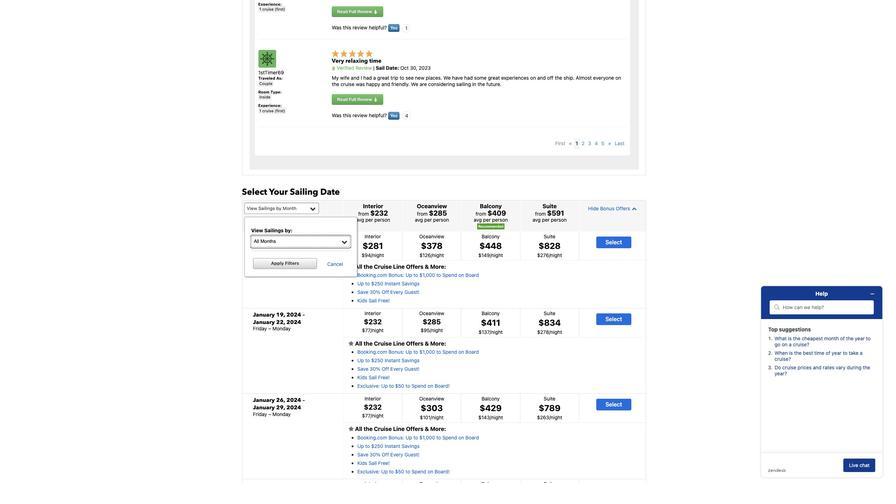 Task type: describe. For each thing, give the bounding box(es) containing it.
interior $281 $94 / night
[[362, 234, 384, 258]]

suite from $591 avg per person
[[533, 203, 567, 223]]

savings for $303
[[402, 444, 420, 450]]

night inside balcony $448 $149 / night
[[492, 252, 503, 258]]

night inside the suite $834 $278 / night
[[551, 329, 562, 335]]

$263
[[537, 415, 550, 421]]

spend inside the all the cruise line offers & more: booking.com bonus: up to $1,000 to spend on board up to $250 instant savings save 30% off every guest! kids sail free!
[[443, 273, 457, 279]]

full for 2nd read full review button from the bottom
[[349, 9, 356, 14]]

review for 1
[[353, 24, 368, 30]]

$828
[[539, 241, 561, 251]]

– right the 19,
[[303, 311, 305, 319]]

by
[[276, 206, 282, 211]]

$232 for $285
[[364, 318, 382, 326]]

places.
[[426, 75, 442, 81]]

bonus
[[600, 206, 615, 212]]

review for 4
[[353, 112, 368, 118]]

all for $285
[[355, 341, 362, 347]]

2 vertical spatial cruise
[[262, 108, 274, 113]]

2 read full review button from the top
[[332, 94, 383, 105]]

– left 15,
[[268, 249, 271, 255]]

12,
[[276, 234, 285, 242]]

save for $285
[[358, 367, 369, 373]]

$448
[[480, 241, 502, 251]]

was for 1
[[332, 24, 342, 30]]

$1,000 inside the all the cruise line offers & more: booking.com bonus: up to $1,000 to spend on board up to $250 instant savings save 30% off every guest! kids sail free!
[[420, 273, 435, 279]]

night inside suite $828 $276 / night
[[551, 252, 562, 258]]

interior for $303
[[365, 396, 381, 402]]

1 vertical spatial review
[[356, 65, 372, 71]]

every for $285
[[391, 367, 403, 373]]

»
[[608, 140, 612, 146]]

– left 22,
[[268, 326, 271, 332]]

board! for $303
[[435, 469, 450, 475]]

/ inside oceanview $285 $95 / night
[[430, 328, 432, 334]]

22,
[[276, 319, 285, 327]]

exclusive: up to $50 to spend on board! link for $285
[[358, 384, 450, 390]]

was this review helpful? yes for 4
[[332, 112, 398, 118]]

3
[[588, 140, 592, 146]]

balcony for $429
[[482, 396, 500, 402]]

booking.com for $303
[[358, 435, 387, 441]]

$303
[[421, 404, 443, 414]]

avg for $285
[[415, 217, 423, 223]]

oct
[[401, 65, 409, 71]]

cruise inside my wife and i had a great trip to see new places.  we have had some great experiences on and off the ship.  almost everyone on the cruise was happy and friendly.  we are considering sailing in the future.
[[341, 81, 355, 87]]

save 30% off every guest! link for $378
[[358, 290, 420, 296]]

0 horizontal spatial and
[[351, 75, 360, 81]]

bonus: inside the all the cruise line offers & more: booking.com bonus: up to $1,000 to spend on board up to $250 instant savings save 30% off every guest! kids sail free!
[[389, 273, 404, 279]]

interior for $285
[[365, 311, 381, 317]]

first
[[556, 140, 566, 146]]

small verified icon image
[[332, 67, 336, 70]]

interior $232 $77 / night for $303
[[362, 396, 384, 419]]

free! for $303
[[378, 461, 390, 467]]

– right 12,
[[303, 234, 305, 242]]

1 january from the top
[[253, 234, 275, 242]]

kids sail free! link for $378
[[358, 298, 390, 304]]

oceanview $303 $101 / night
[[419, 396, 445, 421]]

all for $303
[[355, 426, 362, 433]]

hide
[[589, 206, 599, 212]]

2 link
[[580, 138, 587, 149]]

suite $834 $278 / night
[[537, 311, 562, 335]]

board! for $285
[[435, 384, 450, 390]]

$378
[[421, 241, 443, 251]]

$409
[[488, 209, 506, 218]]

yes for 4
[[391, 113, 398, 118]]

4 january from the top
[[253, 319, 275, 327]]

line inside the all the cruise line offers & more: booking.com bonus: up to $1,000 to spend on board up to $250 instant savings save 30% off every guest! kids sail free!
[[393, 264, 405, 270]]

happy
[[366, 81, 380, 87]]

night inside oceanview $285 $95 / night
[[432, 328, 443, 334]]

balcony $411 $137 / night
[[479, 311, 503, 335]]

/ inside the suite $834 $278 / night
[[549, 329, 551, 335]]

balcony for $448
[[482, 234, 500, 240]]

view sailings by month link
[[244, 203, 319, 214]]

off for $303
[[382, 452, 389, 458]]

the inside the all the cruise line offers & more: booking.com bonus: up to $1,000 to spend on board up to $250 instant savings save 30% off every guest! kids sail free!
[[364, 264, 373, 270]]

on inside the all the cruise line offers & more: booking.com bonus: up to $1,000 to spend on board up to $250 instant savings save 30% off every guest! kids sail free!
[[459, 273, 464, 279]]

savings for $285
[[402, 358, 420, 364]]

from for $409
[[476, 211, 487, 217]]

$789
[[539, 404, 561, 414]]

helpful? for 4
[[369, 112, 387, 118]]

more: for $285
[[430, 341, 446, 347]]

3 2024 from the top
[[287, 311, 301, 319]]

exclusive: for $285
[[358, 384, 380, 390]]

room type: inside
[[258, 90, 282, 99]]

«
[[569, 140, 572, 146]]

2 horizontal spatial and
[[538, 75, 546, 81]]

month
[[283, 206, 297, 211]]

« link
[[567, 138, 574, 149]]

per for $409
[[483, 217, 491, 223]]

oceanview for $378
[[419, 234, 445, 240]]

board for $411
[[466, 350, 479, 356]]

30% for $285
[[370, 367, 381, 373]]

select your sailing date
[[242, 186, 340, 198]]

interior for $378
[[365, 234, 381, 240]]

sailing
[[290, 186, 318, 198]]

5 january from the top
[[253, 397, 275, 405]]

chevron up image
[[630, 206, 637, 211]]

interior from $232 avg per person
[[356, 203, 390, 223]]

oceanview for $303
[[419, 396, 445, 402]]

considering
[[428, 81, 455, 87]]

$281
[[363, 241, 383, 251]]

booking.com bonus: up to $1,000 to spend on board up to $250 instant savings save 30% off every guest! kids sail free! exclusive: up to $50 to spend on board! for $285
[[358, 350, 479, 390]]

hide bonus offers
[[589, 206, 630, 212]]

0 vertical spatial we
[[444, 75, 451, 81]]

balcony $429 $143 / night
[[479, 396, 503, 421]]

0 vertical spatial review
[[358, 9, 372, 14]]

have
[[452, 75, 463, 81]]

up to $250 instant savings link for $303
[[358, 444, 420, 450]]

select for $411
[[606, 316, 622, 323]]

friday for $303
[[253, 412, 267, 418]]

balcony from $409 avg per person
[[474, 203, 508, 223]]

15,
[[276, 242, 285, 250]]

kids sail free! link for $285
[[358, 375, 390, 381]]

balcony for from
[[480, 203, 502, 210]]

very relaxing time
[[332, 57, 382, 65]]

0 vertical spatial cruise
[[262, 7, 274, 11]]

2023
[[419, 65, 431, 71]]

30,
[[410, 65, 418, 71]]

/ inside interior $281 $94 / night
[[371, 252, 373, 258]]

1 2024 from the top
[[287, 234, 301, 242]]

– right 26,
[[303, 397, 305, 405]]

cancel button
[[320, 261, 350, 267]]

1 experience: from the top
[[258, 2, 282, 6]]

was
[[356, 81, 365, 87]]

was this review helpful? yes for 1
[[332, 24, 398, 31]]

recommended image
[[477, 224, 505, 230]]

monday for $303
[[273, 412, 291, 418]]

$250 inside the all the cruise line offers & more: booking.com bonus: up to $1,000 to spend on board up to $250 instant savings save 30% off every guest! kids sail free!
[[371, 281, 384, 287]]

last link
[[613, 138, 627, 149]]

free! inside the all the cruise line offers & more: booking.com bonus: up to $1,000 to spend on board up to $250 instant savings save 30% off every guest! kids sail free!
[[378, 298, 390, 304]]

2 vertical spatial review
[[358, 97, 372, 102]]

almost
[[576, 75, 592, 81]]

per for $232
[[366, 217, 373, 223]]

yes for 1
[[391, 25, 398, 31]]

1 horizontal spatial and
[[382, 81, 390, 87]]

exclusive: up to $50 to spend on board! link for $303
[[358, 469, 450, 475]]

/ inside balcony $448 $149 / night
[[490, 252, 492, 258]]

future.
[[487, 81, 502, 87]]

date
[[320, 186, 340, 198]]

night inside oceanview $303 $101 / night
[[432, 415, 444, 421]]

3 january from the top
[[253, 311, 275, 319]]

1sttimer69 traveled as: couple
[[258, 70, 284, 86]]

$278
[[537, 329, 549, 335]]

as:
[[276, 76, 283, 81]]

$1,000 for $285
[[420, 350, 435, 356]]

/ inside oceanview $303 $101 / night
[[431, 415, 432, 421]]

type:
[[271, 90, 282, 94]]

1 read full review button from the top
[[332, 6, 383, 17]]

oceanview $285 $95 / night
[[419, 311, 445, 334]]

$95
[[421, 328, 430, 334]]

1 (first) from the top
[[275, 7, 285, 11]]

monday for $378
[[273, 249, 291, 255]]

helpful? for 1
[[369, 24, 387, 30]]

guest! for $303
[[405, 452, 420, 458]]

0 horizontal spatial we
[[411, 81, 419, 87]]

2 (first) from the top
[[275, 108, 285, 113]]

26,
[[276, 397, 285, 405]]

offers right bonus at top
[[616, 206, 630, 212]]

hide bonus offers link
[[581, 202, 644, 215]]

bonus: for $285
[[389, 350, 404, 356]]

night inside balcony $411 $137 / night
[[491, 329, 503, 335]]

| sail date: oct 30, 2023
[[372, 65, 431, 71]]

trip
[[391, 75, 399, 81]]

full for 2nd read full review button from the top of the page
[[349, 97, 356, 102]]

4 2024 from the top
[[287, 319, 301, 327]]

night inside oceanview $378 $126 / night
[[433, 252, 444, 258]]

verified
[[337, 65, 355, 71]]

some
[[474, 75, 487, 81]]

very
[[332, 57, 344, 65]]

are
[[420, 81, 427, 87]]

verified review link
[[332, 65, 372, 71]]

1 vertical spatial 4
[[595, 140, 598, 146]]

yes button for 4
[[389, 112, 400, 120]]

night inside balcony $429 $143 / night
[[492, 415, 503, 421]]

$250 for $285
[[371, 358, 384, 364]]

1 great from the left
[[377, 75, 389, 81]]

5 link
[[600, 138, 607, 149]]

sailing
[[457, 81, 471, 87]]

/ inside oceanview $378 $126 / night
[[431, 252, 433, 258]]

/ inside balcony $429 $143 / night
[[490, 415, 492, 421]]

friendly.
[[392, 81, 410, 87]]

offers down $101
[[406, 426, 424, 433]]

to inside my wife and i had a great trip to see new places.  we have had some great experiences on and off the ship.  almost everyone on the cruise was happy and friendly.  we are considering sailing in the future.
[[400, 75, 404, 81]]

first link
[[554, 138, 567, 149]]

5
[[602, 140, 605, 146]]

suite $828 $276 / night
[[537, 234, 562, 258]]

instant inside the all the cruise line offers & more: booking.com bonus: up to $1,000 to spend on board up to $250 instant savings save 30% off every guest! kids sail free!
[[385, 281, 401, 287]]

oceanview for $285
[[419, 311, 445, 317]]

inside
[[259, 95, 271, 99]]

1 had from the left
[[364, 75, 372, 81]]

booking.com bonus: up to $1,000 to spend on board up to $250 instant savings save 30% off every guest! kids sail free! exclusive: up to $50 to spend on board! for $303
[[358, 435, 479, 475]]

view for view sailings by:
[[251, 228, 263, 234]]

kids for $285
[[358, 375, 368, 381]]



Task type: vqa. For each thing, say whether or not it's contained in the screenshot.


Task type: locate. For each thing, give the bounding box(es) containing it.
select for $429
[[606, 402, 622, 408]]

interior $232 $77 / night for $285
[[362, 311, 384, 334]]

free! for $285
[[378, 375, 390, 381]]

4 left 5
[[595, 140, 598, 146]]

up to $250 instant savings link for $378
[[358, 281, 420, 287]]

& down $101
[[425, 426, 429, 433]]

0 vertical spatial save
[[358, 290, 369, 296]]

2024 right 15,
[[287, 242, 301, 250]]

2024 right 26,
[[287, 397, 301, 405]]

line for $303
[[393, 426, 405, 433]]

1 read from the top
[[337, 9, 348, 14]]

sail inside the all the cruise line offers & more: booking.com bonus: up to $1,000 to spend on board up to $250 instant savings save 30% off every guest! kids sail free!
[[369, 298, 377, 304]]

booking.com bonus: up to $1,000 to spend on board link for $378
[[358, 273, 479, 279]]

2 vertical spatial select link
[[597, 399, 632, 411]]

per up suite $828 $276 / night
[[542, 217, 550, 223]]

filters
[[285, 261, 299, 266]]

30% for $303
[[370, 452, 381, 458]]

per inside oceanview from $285 avg per person
[[425, 217, 432, 223]]

$143
[[479, 415, 490, 421]]

1 vertical spatial select link
[[597, 314, 632, 326]]

2 experience: 1 cruise (first) from the top
[[258, 103, 285, 113]]

/ inside suite $789 $263 / night
[[550, 415, 551, 421]]

my wife and i had a great trip to see new places.  we have had some great experiences on and off the ship.  almost everyone on the cruise was happy and friendly.  we are considering sailing in the future.
[[332, 75, 622, 87]]

bonus: for $303
[[389, 435, 404, 441]]

1 vertical spatial (first)
[[275, 108, 285, 113]]

2 vertical spatial board
[[466, 435, 479, 441]]

up to $250 instant savings link for $285
[[358, 358, 420, 364]]

2 vertical spatial instant
[[385, 444, 401, 450]]

1 this from the top
[[343, 24, 351, 30]]

and right happy
[[382, 81, 390, 87]]

2 avg from the left
[[415, 217, 423, 223]]

review up the relaxing
[[353, 24, 368, 30]]

1 free! from the top
[[378, 298, 390, 304]]

0 vertical spatial kids
[[358, 298, 368, 304]]

monday down 26,
[[273, 412, 291, 418]]

1 interior $232 $77 / night from the top
[[362, 311, 384, 334]]

1 vertical spatial this
[[343, 112, 351, 118]]

oceanview inside oceanview from $285 avg per person
[[417, 203, 447, 210]]

2 vertical spatial savings
[[402, 444, 420, 450]]

cancel
[[328, 261, 343, 267]]

1 $77 from the top
[[362, 328, 371, 334]]

/
[[371, 252, 373, 258], [431, 252, 433, 258], [490, 252, 492, 258], [549, 252, 551, 258], [371, 328, 372, 334], [430, 328, 432, 334], [490, 329, 491, 335], [549, 329, 551, 335], [371, 413, 372, 419], [431, 415, 432, 421], [490, 415, 492, 421], [550, 415, 551, 421]]

every inside the all the cruise line offers & more: booking.com bonus: up to $1,000 to spend on board up to $250 instant savings save 30% off every guest! kids sail free!
[[391, 290, 403, 296]]

up to $250 instant savings link
[[358, 281, 420, 287], [358, 358, 420, 364], [358, 444, 420, 450]]

1
[[259, 7, 261, 11], [405, 25, 408, 31], [259, 108, 261, 113], [576, 140, 578, 146]]

monday inside "january 12, 2024 – january 15, 2024 friday – monday"
[[273, 249, 291, 255]]

1 yes button from the top
[[389, 24, 400, 32]]

experience: 1 cruise (first)
[[258, 2, 285, 11], [258, 103, 285, 113]]

kids for $303
[[358, 461, 368, 467]]

suite $789 $263 / night
[[537, 396, 563, 421]]

0 vertical spatial 30%
[[370, 290, 381, 296]]

4 from from the left
[[535, 211, 546, 217]]

|
[[373, 65, 375, 71]]

2 booking.com from the top
[[358, 350, 387, 356]]

was this review helpful? yes up the relaxing
[[332, 24, 398, 31]]

suite for $834
[[544, 311, 556, 317]]

2 vertical spatial off
[[382, 452, 389, 458]]

oceanview for from
[[417, 203, 447, 210]]

per inside interior from $232 avg per person
[[366, 217, 373, 223]]

per inside balcony from $409 avg per person
[[483, 217, 491, 223]]

more: down the $126 on the left bottom
[[430, 264, 446, 270]]

select link
[[597, 237, 632, 249], [597, 314, 632, 326], [597, 399, 632, 411]]

first « 1 2 3 4 5 » last
[[556, 140, 625, 146]]

per inside suite from $591 avg per person
[[542, 217, 550, 223]]

6 2024 from the top
[[287, 404, 301, 412]]

off
[[547, 75, 554, 81]]

3 up to $250 instant savings link from the top
[[358, 444, 420, 450]]

yes button
[[389, 24, 400, 32], [389, 112, 400, 120]]

balcony
[[480, 203, 502, 210], [482, 234, 500, 240], [482, 311, 500, 317], [482, 396, 500, 402]]

2 up to $250 instant savings link from the top
[[358, 358, 420, 364]]

1 bonus: from the top
[[389, 273, 404, 279]]

friday inside 'january 26, 2024 – january 29, 2024 friday – monday'
[[253, 412, 267, 418]]

was for 4
[[332, 112, 342, 118]]

0 vertical spatial savings
[[402, 281, 420, 287]]

$285 up '$95'
[[423, 318, 441, 326]]

oceanview $378 $126 / night
[[419, 234, 445, 258]]

january left 15,
[[253, 242, 275, 250]]

balcony up $429
[[482, 396, 500, 402]]

yes
[[391, 25, 398, 31], [391, 113, 398, 118]]

$77 for $303
[[362, 413, 371, 419]]

/ inside balcony $411 $137 / night
[[490, 329, 491, 335]]

instant for $285
[[385, 358, 401, 364]]

0 vertical spatial star image
[[349, 341, 354, 347]]

0 vertical spatial yes button
[[389, 24, 400, 32]]

booking.com bonus: up to $1,000 to spend on board link for $285
[[358, 350, 479, 356]]

2 every from the top
[[391, 367, 403, 373]]

balcony up "$411" on the bottom right
[[482, 311, 500, 317]]

person for $409
[[492, 217, 508, 223]]

line
[[393, 264, 405, 270], [393, 341, 405, 347], [393, 426, 405, 433]]

january 26, 2024 – january 29, 2024 friday – monday
[[253, 397, 305, 418]]

1 booking.com bonus: up to $1,000 to spend on board up to $250 instant savings save 30% off every guest! kids sail free! exclusive: up to $50 to spend on board! from the top
[[358, 350, 479, 390]]

offers inside the all the cruise line offers & more: booking.com bonus: up to $1,000 to spend on board up to $250 instant savings save 30% off every guest! kids sail free!
[[406, 264, 424, 270]]

booking.com bonus: up to $1,000 to spend on board link for $303
[[358, 435, 479, 441]]

sailings for by:
[[264, 228, 284, 234]]

1 $50 from the top
[[395, 384, 405, 390]]

0 vertical spatial all
[[355, 264, 362, 270]]

monday for $285
[[273, 326, 291, 332]]

great
[[377, 75, 389, 81], [488, 75, 500, 81]]

view sailings by month
[[247, 206, 297, 211]]

0 vertical spatial experience: 1 cruise (first)
[[258, 2, 285, 11]]

all the cruise line offers & more: for $303
[[354, 426, 446, 433]]

interior inside interior $281 $94 / night
[[365, 234, 381, 240]]

& for $285
[[425, 341, 429, 347]]

1 helpful? from the top
[[369, 24, 387, 30]]

suite inside the suite $834 $278 / night
[[544, 311, 556, 317]]

guest!
[[405, 290, 420, 296], [405, 367, 420, 373], [405, 452, 420, 458]]

1 vertical spatial save 30% off every guest! link
[[358, 367, 420, 373]]

this
[[343, 24, 351, 30], [343, 112, 351, 118]]

review
[[353, 24, 368, 30], [353, 112, 368, 118]]

1 vertical spatial board!
[[435, 469, 450, 475]]

select link for $828
[[597, 237, 632, 249]]

sailings
[[259, 206, 275, 211], [264, 228, 284, 234]]

person inside interior from $232 avg per person
[[375, 217, 390, 223]]

1 vertical spatial was this review helpful? yes
[[332, 112, 398, 118]]

2 vertical spatial up to $250 instant savings link
[[358, 444, 420, 450]]

$285 up oceanview $378 $126 / night
[[429, 209, 447, 218]]

0 horizontal spatial had
[[364, 75, 372, 81]]

suite inside suite from $591 avg per person
[[543, 203, 557, 210]]

more: for $303
[[430, 426, 446, 433]]

3 save 30% off every guest! link from the top
[[358, 452, 420, 458]]

night inside suite $789 $263 / night
[[551, 415, 563, 421]]

$232 for $303
[[364, 404, 382, 412]]

this for 1
[[343, 24, 351, 30]]

$1,000 down $101
[[420, 435, 435, 441]]

sail
[[376, 65, 385, 71], [369, 298, 377, 304], [369, 375, 377, 381], [369, 461, 377, 467]]

2 vertical spatial cruise
[[374, 426, 392, 433]]

friday inside "january 19, 2024 – january 22, 2024 friday – monday"
[[253, 326, 267, 332]]

board inside the all the cruise line offers & more: booking.com bonus: up to $1,000 to spend on board up to $250 instant savings save 30% off every guest! kids sail free!
[[466, 273, 479, 279]]

& for $303
[[425, 426, 429, 433]]

star image for $303
[[349, 427, 354, 432]]

friday left 29, on the bottom of page
[[253, 412, 267, 418]]

0 vertical spatial view
[[247, 206, 257, 211]]

instant
[[385, 281, 401, 287], [385, 358, 401, 364], [385, 444, 401, 450]]

we down see
[[411, 81, 419, 87]]

the
[[555, 75, 563, 81], [332, 81, 339, 87], [478, 81, 485, 87], [364, 264, 373, 270], [364, 341, 373, 347], [364, 426, 373, 433]]

friday for $378
[[253, 249, 267, 255]]

we
[[444, 75, 451, 81], [411, 81, 419, 87]]

1 board! from the top
[[435, 384, 450, 390]]

1 booking.com bonus: up to $1,000 to spend on board link from the top
[[358, 273, 479, 279]]

2 & from the top
[[425, 341, 429, 347]]

$50 for $303
[[395, 469, 405, 475]]

guest! inside the all the cruise line offers & more: booking.com bonus: up to $1,000 to spend on board up to $250 instant savings save 30% off every guest! kids sail free!
[[405, 290, 420, 296]]

person inside oceanview from $285 avg per person
[[434, 217, 449, 223]]

january left 29, on the bottom of page
[[253, 404, 275, 412]]

2 january from the top
[[253, 242, 275, 250]]

1 vertical spatial &
[[425, 341, 429, 347]]

offers down '$95'
[[406, 341, 424, 347]]

offers down the $126 on the left bottom
[[406, 264, 424, 270]]

2 30% from the top
[[370, 367, 381, 373]]

balcony for $411
[[482, 311, 500, 317]]

$285 inside oceanview from $285 avg per person
[[429, 209, 447, 218]]

and left i
[[351, 75, 360, 81]]

had right i
[[364, 75, 372, 81]]

1 kids from the top
[[358, 298, 368, 304]]

2 $1,000 from the top
[[420, 350, 435, 356]]

person up interior $281 $94 / night
[[375, 217, 390, 223]]

4 person from the left
[[551, 217, 567, 223]]

save 30% off every guest! link for $285
[[358, 367, 420, 373]]

2 vertical spatial &
[[425, 426, 429, 433]]

1 vertical spatial board
[[466, 350, 479, 356]]

$250 for $303
[[371, 444, 384, 450]]

0 vertical spatial was
[[332, 24, 342, 30]]

was this review helpful? yes down was
[[332, 112, 398, 118]]

1 horizontal spatial great
[[488, 75, 500, 81]]

1 monday from the top
[[273, 249, 291, 255]]

avg inside suite from $591 avg per person
[[533, 217, 541, 223]]

2 read full review from the top
[[337, 97, 373, 102]]

january left the 19,
[[253, 311, 275, 319]]

interior inside interior from $232 avg per person
[[363, 203, 384, 210]]

1 vertical spatial instant
[[385, 358, 401, 364]]

interior $232 $77 / night
[[362, 311, 384, 334], [362, 396, 384, 419]]

avg for $591
[[533, 217, 541, 223]]

0 vertical spatial line
[[393, 264, 405, 270]]

1 board from the top
[[466, 273, 479, 279]]

$1,000 for $303
[[420, 435, 435, 441]]

per up "recommended" image
[[483, 217, 491, 223]]

2 kids from the top
[[358, 375, 368, 381]]

instant for $303
[[385, 444, 401, 450]]

1 vertical spatial bonus:
[[389, 350, 404, 356]]

3 person from the left
[[492, 217, 508, 223]]

sailings up 12,
[[264, 228, 284, 234]]

sailings inside view sailings by month link
[[259, 206, 275, 211]]

1sttimer69
[[258, 70, 284, 76]]

1 vertical spatial free!
[[378, 375, 390, 381]]

0 horizontal spatial 4
[[405, 113, 409, 119]]

january left 22,
[[253, 319, 275, 327]]

3 30% from the top
[[370, 452, 381, 458]]

0 vertical spatial &
[[425, 264, 429, 270]]

0 vertical spatial sailings
[[259, 206, 275, 211]]

this for 4
[[343, 112, 351, 118]]

2 vertical spatial booking.com
[[358, 435, 387, 441]]

2 yes button from the top
[[389, 112, 400, 120]]

person for $285
[[434, 217, 449, 223]]

balcony up "recommended" image
[[480, 203, 502, 210]]

to
[[400, 75, 404, 81], [414, 273, 418, 279], [437, 273, 441, 279], [365, 281, 370, 287], [414, 350, 418, 356], [437, 350, 441, 356], [365, 358, 370, 364], [389, 384, 394, 390], [406, 384, 410, 390], [414, 435, 418, 441], [437, 435, 441, 441], [365, 444, 370, 450], [389, 469, 394, 475], [406, 469, 410, 475]]

1 $250 from the top
[[371, 281, 384, 287]]

2 exclusive: up to $50 to spend on board! link from the top
[[358, 469, 450, 475]]

monday inside "january 19, 2024 – january 22, 2024 friday – monday"
[[273, 326, 291, 332]]

1 30% from the top
[[370, 290, 381, 296]]

read full review for 2nd read full review button from the bottom
[[337, 9, 373, 14]]

see
[[406, 75, 414, 81]]

30% inside the all the cruise line offers & more: booking.com bonus: up to $1,000 to spend on board up to $250 instant savings save 30% off every guest! kids sail free!
[[370, 290, 381, 296]]

suite
[[543, 203, 557, 210], [544, 234, 556, 240], [544, 311, 556, 317], [544, 396, 556, 402]]

2 vertical spatial save 30% off every guest! link
[[358, 452, 420, 458]]

had up "sailing" at the right of page
[[464, 75, 473, 81]]

kids inside the all the cruise line offers & more: booking.com bonus: up to $1,000 to spend on board up to $250 instant savings save 30% off every guest! kids sail free!
[[358, 298, 368, 304]]

save
[[358, 290, 369, 296], [358, 367, 369, 373], [358, 452, 369, 458]]

sailings for by
[[259, 206, 275, 211]]

friday
[[253, 249, 267, 255], [253, 326, 267, 332], [253, 412, 267, 418]]

save inside the all the cruise line offers & more: booking.com bonus: up to $1,000 to spend on board up to $250 instant savings save 30% off every guest! kids sail free!
[[358, 290, 369, 296]]

1 star image from the top
[[349, 341, 354, 347]]

1 exclusive: from the top
[[358, 384, 380, 390]]

yes button for 1
[[389, 24, 400, 32]]

board for $429
[[466, 435, 479, 441]]

2 $50 from the top
[[395, 469, 405, 475]]

19,
[[276, 311, 285, 319]]

monday down the 19,
[[273, 326, 291, 332]]

2 vertical spatial bonus:
[[389, 435, 404, 441]]

1 vertical spatial interior $232 $77 / night
[[362, 396, 384, 419]]

person up oceanview $378 $126 / night
[[434, 217, 449, 223]]

off
[[382, 290, 389, 296], [382, 367, 389, 373], [382, 452, 389, 458]]

person up suite $828 $276 / night
[[551, 217, 567, 223]]

4 link
[[593, 138, 600, 149]]

1 all from the top
[[355, 264, 362, 270]]

balcony inside balcony $411 $137 / night
[[482, 311, 500, 317]]

1 every from the top
[[391, 290, 403, 296]]

experience:
[[258, 2, 282, 6], [258, 103, 282, 108]]

2 vertical spatial kids sail free! link
[[358, 461, 390, 467]]

3 every from the top
[[391, 452, 403, 458]]

2 cruise from the top
[[374, 341, 392, 347]]

board down $137
[[466, 350, 479, 356]]

booking.com inside the all the cruise line offers & more: booking.com bonus: up to $1,000 to spend on board up to $250 instant savings save 30% off every guest! kids sail free!
[[358, 273, 387, 279]]

0 vertical spatial $1,000
[[420, 273, 435, 279]]

avg up "recommended" image
[[474, 217, 482, 223]]

savings inside the all the cruise line offers & more: booking.com bonus: up to $1,000 to spend on board up to $250 instant savings save 30% off every guest! kids sail free!
[[402, 281, 420, 287]]

2 vertical spatial 30%
[[370, 452, 381, 458]]

per up interior $281 $94 / night
[[366, 217, 373, 223]]

suite inside suite $828 $276 / night
[[544, 234, 556, 240]]

0 vertical spatial $50
[[395, 384, 405, 390]]

balcony up $448 in the right of the page
[[482, 234, 500, 240]]

1 vertical spatial 30%
[[370, 367, 381, 373]]

january down view sailings by:
[[253, 234, 275, 242]]

more: down $101
[[430, 426, 446, 433]]

friday for $285
[[253, 326, 267, 332]]

and left off
[[538, 75, 546, 81]]

board down $143
[[466, 435, 479, 441]]

1 vertical spatial cruise
[[341, 81, 355, 87]]

2 more: from the top
[[430, 341, 446, 347]]

suite inside suite $789 $263 / night
[[544, 396, 556, 402]]

exclusive:
[[358, 384, 380, 390], [358, 469, 380, 475]]

room
[[258, 90, 270, 94]]

verified review
[[336, 65, 372, 71]]

1 per from the left
[[366, 217, 373, 223]]

$1,000 down the $126 on the left bottom
[[420, 273, 435, 279]]

0 vertical spatial monday
[[273, 249, 291, 255]]

1 vertical spatial read full review button
[[332, 94, 383, 105]]

1 vertical spatial yes
[[391, 113, 398, 118]]

3 board from the top
[[466, 435, 479, 441]]

more: down oceanview $285 $95 / night
[[430, 341, 446, 347]]

0 vertical spatial off
[[382, 290, 389, 296]]

& down '$95'
[[425, 341, 429, 347]]

select link for $834
[[597, 314, 632, 326]]

2 guest! from the top
[[405, 367, 420, 373]]

january 19, 2024 – january 22, 2024 friday – monday
[[253, 311, 305, 332]]

cruise for $285
[[374, 341, 392, 347]]

$232 inside interior from $232 avg per person
[[370, 209, 388, 218]]

1 vertical spatial $77
[[362, 413, 371, 419]]

3 bonus: from the top
[[389, 435, 404, 441]]

i
[[361, 75, 362, 81]]

all the cruise line offers & more: down '$95'
[[354, 341, 446, 347]]

avg inside oceanview from $285 avg per person
[[415, 217, 423, 223]]

from left $591
[[535, 211, 546, 217]]

avg up oceanview $378 $126 / night
[[415, 217, 423, 223]]

from inside balcony from $409 avg per person
[[476, 211, 487, 217]]

helpful? up time
[[369, 24, 387, 30]]

6 january from the top
[[253, 404, 275, 412]]

1 exclusive: up to $50 to spend on board! link from the top
[[358, 384, 450, 390]]

2 board from the top
[[466, 350, 479, 356]]

view for view sailings by month
[[247, 206, 257, 211]]

2 select link from the top
[[597, 314, 632, 326]]

friday inside "january 12, 2024 – january 15, 2024 friday – monday"
[[253, 249, 267, 255]]

1 vertical spatial experience: 1 cruise (first)
[[258, 103, 285, 113]]

0 vertical spatial select link
[[597, 237, 632, 249]]

2 vertical spatial all
[[355, 426, 362, 433]]

from up interior $281 $94 / night
[[358, 211, 369, 217]]

1 vertical spatial line
[[393, 341, 405, 347]]

$94
[[362, 252, 371, 258]]

avg left $591
[[533, 217, 541, 223]]

helpful?
[[369, 24, 387, 30], [369, 112, 387, 118]]

from inside interior from $232 avg per person
[[358, 211, 369, 217]]

$591
[[547, 209, 565, 218]]

2 review from the top
[[353, 112, 368, 118]]

2 had from the left
[[464, 75, 473, 81]]

1 $1,000 from the top
[[420, 273, 435, 279]]

2 $77 from the top
[[362, 413, 371, 419]]

2 experience: from the top
[[258, 103, 282, 108]]

by:
[[285, 228, 293, 234]]

helpful? down happy
[[369, 112, 387, 118]]

relaxing
[[346, 57, 368, 65]]

friday left 22,
[[253, 326, 267, 332]]

cruise
[[262, 7, 274, 11], [341, 81, 355, 87], [262, 108, 274, 113]]

1 experience: 1 cruise (first) from the top
[[258, 2, 285, 11]]

january 12, 2024 – january 15, 2024 friday – monday
[[253, 234, 305, 255]]

1 vertical spatial kids sail free! link
[[358, 375, 390, 381]]

1 vertical spatial exclusive: up to $50 to spend on board! link
[[358, 469, 450, 475]]

2 board! from the top
[[435, 469, 450, 475]]

select link for $789
[[597, 399, 632, 411]]

avg inside balcony from $409 avg per person
[[474, 217, 482, 223]]

sailing list element
[[242, 232, 646, 484]]

1 full from the top
[[349, 9, 356, 14]]

1 from from the left
[[358, 211, 369, 217]]

view left by at the top left
[[247, 206, 257, 211]]

from for $285
[[417, 211, 428, 217]]

2 monday from the top
[[273, 326, 291, 332]]

1 vertical spatial all
[[355, 341, 362, 347]]

more: inside the all the cruise line offers & more: booking.com bonus: up to $1,000 to spend on board up to $250 instant savings save 30% off every guest! kids sail free!
[[430, 264, 446, 270]]

3 avg from the left
[[474, 217, 482, 223]]

my
[[332, 75, 339, 81]]

$285 inside oceanview $285 $95 / night
[[423, 318, 441, 326]]

1 review from the top
[[353, 24, 368, 30]]

4 down friendly.
[[405, 113, 409, 119]]

3 free! from the top
[[378, 461, 390, 467]]

1 vertical spatial $50
[[395, 469, 405, 475]]

2 read from the top
[[337, 97, 348, 102]]

person
[[375, 217, 390, 223], [434, 217, 449, 223], [492, 217, 508, 223], [551, 217, 567, 223]]

1 vertical spatial more:
[[430, 341, 446, 347]]

1 vertical spatial every
[[391, 367, 403, 373]]

2024 down by:
[[287, 234, 301, 242]]

night inside interior $281 $94 / night
[[373, 252, 384, 258]]

from for $232
[[358, 211, 369, 217]]

1 vertical spatial all the cruise line offers & more:
[[354, 426, 446, 433]]

1 up to $250 instant savings link from the top
[[358, 281, 420, 287]]

2 save 30% off every guest! link from the top
[[358, 367, 420, 373]]

0 vertical spatial experience:
[[258, 2, 282, 6]]

3 link
[[587, 138, 593, 149]]

1sttimer69 image
[[258, 50, 276, 68]]

per for $591
[[542, 217, 550, 223]]

$232
[[370, 209, 388, 218], [364, 318, 382, 326], [364, 404, 382, 412]]

in
[[473, 81, 477, 87]]

apply filters link
[[253, 259, 317, 269]]

booking.com bonus: up to $1,000 to spend on board link down $101
[[358, 435, 479, 441]]

everyone
[[593, 75, 614, 81]]

from left $409
[[476, 211, 487, 217]]

great up future.
[[488, 75, 500, 81]]

0 vertical spatial every
[[391, 290, 403, 296]]

every for $303
[[391, 452, 403, 458]]

5 2024 from the top
[[287, 397, 301, 405]]

wife
[[340, 75, 350, 81]]

and
[[351, 75, 360, 81], [538, 75, 546, 81], [382, 81, 390, 87]]

0 vertical spatial booking.com
[[358, 273, 387, 279]]

avg inside interior from $232 avg per person
[[356, 217, 364, 223]]

balcony inside balcony $429 $143 / night
[[482, 396, 500, 402]]

avg for $232
[[356, 217, 364, 223]]

0 vertical spatial cruise
[[374, 264, 392, 270]]

experiences
[[501, 75, 529, 81]]

bonus:
[[389, 273, 404, 279], [389, 350, 404, 356], [389, 435, 404, 441]]

2 was this review helpful? yes from the top
[[332, 112, 398, 118]]

$1,000
[[420, 273, 435, 279], [420, 350, 435, 356], [420, 435, 435, 441]]

0 vertical spatial this
[[343, 24, 351, 30]]

2 from from the left
[[417, 211, 428, 217]]

monday up apply filters
[[273, 249, 291, 255]]

star image
[[349, 341, 354, 347], [349, 427, 354, 432]]

1 vertical spatial exclusive:
[[358, 469, 380, 475]]

person inside balcony from $409 avg per person
[[492, 217, 508, 223]]

1 vertical spatial sailings
[[264, 228, 284, 234]]

0 vertical spatial kids sail free! link
[[358, 298, 390, 304]]

off for $285
[[382, 367, 389, 373]]

january left 26,
[[253, 397, 275, 405]]

0 vertical spatial interior $232 $77 / night
[[362, 311, 384, 334]]

1 kids sail free! link from the top
[[358, 298, 390, 304]]

review down was
[[353, 112, 368, 118]]

view up "january 12, 2024 – january 15, 2024 friday – monday"
[[251, 228, 263, 234]]

3 guest! from the top
[[405, 452, 420, 458]]

1 vertical spatial up to $250 instant savings link
[[358, 358, 420, 364]]

suite for $789
[[544, 396, 556, 402]]

star image for $285
[[349, 341, 354, 347]]

3 save from the top
[[358, 452, 369, 458]]

– left 29, on the bottom of page
[[268, 412, 271, 418]]

1 vertical spatial we
[[411, 81, 419, 87]]

3 instant from the top
[[385, 444, 401, 450]]

$411
[[481, 318, 501, 328]]

on
[[531, 75, 536, 81], [616, 75, 622, 81], [459, 273, 464, 279], [459, 350, 464, 356], [428, 384, 434, 390], [459, 435, 464, 441], [428, 469, 434, 475]]

1 vertical spatial yes button
[[389, 112, 400, 120]]

2 $250 from the top
[[371, 358, 384, 364]]

avg
[[356, 217, 364, 223], [415, 217, 423, 223], [474, 217, 482, 223], [533, 217, 541, 223]]

booking.com bonus: up to $1,000 to spend on board link down '$95'
[[358, 350, 479, 356]]

2 vertical spatial more:
[[430, 426, 446, 433]]

2024 right the 19,
[[287, 311, 301, 319]]

all the cruise line offers & more:
[[354, 341, 446, 347], [354, 426, 446, 433]]

board down "$149"
[[466, 273, 479, 279]]

/ inside suite $828 $276 / night
[[549, 252, 551, 258]]

0 vertical spatial up to $250 instant savings link
[[358, 281, 420, 287]]

guest! for $285
[[405, 367, 420, 373]]

sailings left by at the top left
[[259, 206, 275, 211]]

2 instant from the top
[[385, 358, 401, 364]]

1 vertical spatial monday
[[273, 326, 291, 332]]

3 select link from the top
[[597, 399, 632, 411]]

save for $303
[[358, 452, 369, 458]]

great right a
[[377, 75, 389, 81]]

1 vertical spatial view
[[251, 228, 263, 234]]

read
[[337, 9, 348, 14], [337, 97, 348, 102]]

new
[[415, 75, 425, 81]]

all the cruise line offers & more: down $101
[[354, 426, 446, 433]]

off inside the all the cruise line offers & more: booking.com bonus: up to $1,000 to spend on board up to $250 instant savings save 30% off every guest! kids sail free!
[[382, 290, 389, 296]]

1 vertical spatial off
[[382, 367, 389, 373]]

$50 for $285
[[395, 384, 405, 390]]

cruise
[[374, 264, 392, 270], [374, 341, 392, 347], [374, 426, 392, 433]]

$834
[[539, 318, 561, 328]]

3 kids sail free! link from the top
[[358, 461, 390, 467]]

0 horizontal spatial great
[[377, 75, 389, 81]]

avg for $409
[[474, 217, 482, 223]]

& inside the all the cruise line offers & more: booking.com bonus: up to $1,000 to spend on board up to $250 instant savings save 30% off every guest! kids sail free!
[[425, 264, 429, 270]]

1 vertical spatial friday
[[253, 326, 267, 332]]

booking.com bonus: up to $1,000 to spend on board link down the $126 on the left bottom
[[358, 273, 479, 279]]

3 cruise from the top
[[374, 426, 392, 433]]

$101
[[420, 415, 431, 421]]

2 per from the left
[[425, 217, 432, 223]]

3 line from the top
[[393, 426, 405, 433]]

friday left 15,
[[253, 249, 267, 255]]

1 guest! from the top
[[405, 290, 420, 296]]

0 vertical spatial $285
[[429, 209, 447, 218]]

0 vertical spatial review
[[353, 24, 368, 30]]

1 vertical spatial save
[[358, 367, 369, 373]]

2024 right 22,
[[287, 319, 301, 327]]

0 vertical spatial $77
[[362, 328, 371, 334]]

$77 for $285
[[362, 328, 371, 334]]

avg up interior $281 $94 / night
[[356, 217, 364, 223]]

1 vertical spatial booking.com bonus: up to $1,000 to spend on board up to $250 instant savings save 30% off every guest! kids sail free! exclusive: up to $50 to spend on board!
[[358, 435, 479, 475]]

view sailings by:
[[251, 228, 293, 234]]

we up considering
[[444, 75, 451, 81]]

3 all from the top
[[355, 426, 362, 433]]

0 vertical spatial (first)
[[275, 7, 285, 11]]

(first)
[[275, 7, 285, 11], [275, 108, 285, 113]]

2 line from the top
[[393, 341, 405, 347]]

$1,000 down '$95'
[[420, 350, 435, 356]]

2024 right 29, on the bottom of page
[[287, 404, 301, 412]]

1 vertical spatial $285
[[423, 318, 441, 326]]

had
[[364, 75, 372, 81], [464, 75, 473, 81]]

person inside suite from $591 avg per person
[[551, 217, 567, 223]]

all inside the all the cruise line offers & more: booking.com bonus: up to $1,000 to spend on board up to $250 instant savings save 30% off every guest! kids sail free!
[[355, 264, 362, 270]]

was
[[332, 24, 342, 30], [332, 112, 342, 118]]

cruise inside the all the cruise line offers & more: booking.com bonus: up to $1,000 to spend on board up to $250 instant savings save 30% off every guest! kids sail free!
[[374, 264, 392, 270]]

balcony inside balcony from $409 avg per person
[[480, 203, 502, 210]]

1 more: from the top
[[430, 264, 446, 270]]

2 great from the left
[[488, 75, 500, 81]]

read full review for 2nd read full review button from the top of the page
[[337, 97, 373, 102]]

from inside oceanview from $285 avg per person
[[417, 211, 428, 217]]

& down the $126 on the left bottom
[[425, 264, 429, 270]]

3 more: from the top
[[430, 426, 446, 433]]

1 person from the left
[[375, 217, 390, 223]]

per up oceanview $378 $126 / night
[[425, 217, 432, 223]]

person up "recommended" image
[[492, 217, 508, 223]]

0 vertical spatial 4
[[405, 113, 409, 119]]

1 vertical spatial $232
[[364, 318, 382, 326]]

1 vertical spatial cruise
[[374, 341, 392, 347]]

2 2024 from the top
[[287, 242, 301, 250]]

from up oceanview $378 $126 / night
[[417, 211, 428, 217]]

0 vertical spatial booking.com bonus: up to $1,000 to spend on board up to $250 instant savings save 30% off every guest! kids sail free! exclusive: up to $50 to spend on board!
[[358, 350, 479, 390]]

balcony inside balcony $448 $149 / night
[[482, 234, 500, 240]]

$429
[[480, 404, 502, 414]]

1 vertical spatial $1,000
[[420, 350, 435, 356]]

exclusive: up to $50 to spend on board! link
[[358, 384, 450, 390], [358, 469, 450, 475]]

1 vertical spatial star image
[[349, 427, 354, 432]]

2 was from the top
[[332, 112, 342, 118]]

from for $591
[[535, 211, 546, 217]]

1 horizontal spatial we
[[444, 75, 451, 81]]

2 vertical spatial kids
[[358, 461, 368, 467]]

monday inside 'january 26, 2024 – january 29, 2024 friday – monday'
[[273, 412, 291, 418]]

from inside suite from $591 avg per person
[[535, 211, 546, 217]]

1 vertical spatial booking.com bonus: up to $1,000 to spend on board link
[[358, 350, 479, 356]]

all the cruise line offers & more: for $285
[[354, 341, 446, 347]]

2 vertical spatial save
[[358, 452, 369, 458]]



